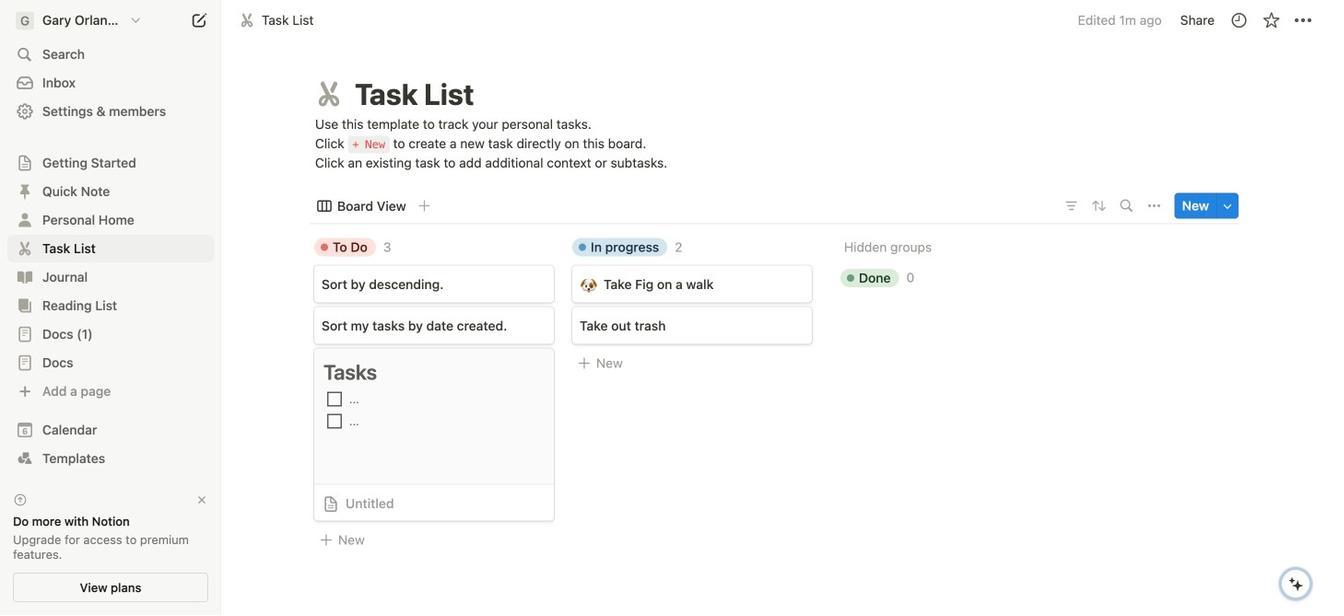 Task type: describe. For each thing, give the bounding box(es) containing it.
6 open image from the top
[[19, 358, 30, 369]]

add view image
[[418, 199, 431, 212]]

filter image
[[1064, 199, 1079, 213]]

3 open image from the top
[[19, 215, 30, 226]]

1 open image from the top
[[19, 243, 30, 254]]

g image
[[16, 12, 34, 30]]

1 open image from the top
[[19, 158, 30, 169]]

sort image
[[1090, 196, 1109, 216]]

4 open image from the top
[[19, 301, 30, 312]]



Task type: vqa. For each thing, say whether or not it's contained in the screenshot.
tab list in the top of the page
yes



Task type: locate. For each thing, give the bounding box(es) containing it.
0 vertical spatial open image
[[19, 243, 30, 254]]

5 open image from the top
[[19, 329, 30, 340]]

open image
[[19, 243, 30, 254], [19, 272, 30, 283]]

favorite image
[[1262, 11, 1281, 29]]

new page image
[[188, 9, 210, 31]]

tab
[[310, 193, 414, 219]]

open image
[[19, 158, 30, 169], [19, 186, 30, 197], [19, 215, 30, 226], [19, 301, 30, 312], [19, 329, 30, 340], [19, 358, 30, 369]]

🐶 image
[[581, 275, 597, 296]]

dismiss image
[[195, 494, 208, 507]]

2 open image from the top
[[19, 186, 30, 197]]

2 open image from the top
[[19, 272, 30, 283]]

search image
[[1121, 199, 1134, 212]]

change page icon image
[[312, 77, 346, 111]]

1 vertical spatial open image
[[19, 272, 30, 283]]

tab list
[[310, 187, 1059, 224]]

updates image
[[1230, 11, 1249, 29]]



